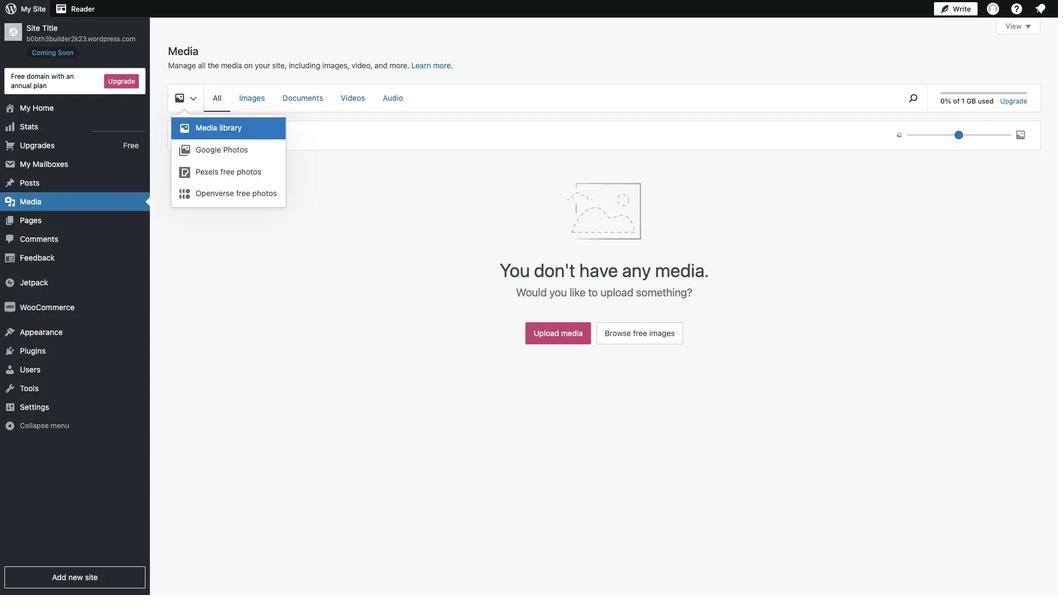 Task type: describe. For each thing, give the bounding box(es) containing it.
browse
[[605, 329, 631, 338]]

your
[[255, 61, 270, 70]]

google
[[196, 145, 221, 154]]

write
[[953, 5, 971, 13]]

help image
[[1010, 2, 1023, 15]]

something?
[[636, 285, 692, 298]]

manage
[[168, 61, 196, 70]]

appearance
[[20, 328, 63, 337]]

settings
[[20, 403, 49, 412]]

documents link
[[274, 84, 332, 111]]

posts link
[[0, 174, 150, 192]]

add new group
[[181, 128, 252, 143]]

you don't have any media. would you like to upload something?
[[500, 259, 709, 298]]

images,
[[322, 61, 349, 70]]

have
[[579, 259, 618, 281]]

view
[[1006, 22, 1022, 30]]

appearance link
[[0, 323, 150, 342]]

view button
[[996, 18, 1040, 34]]

reader link
[[50, 0, 99, 18]]

documents
[[283, 93, 323, 103]]

add for add new site
[[52, 573, 66, 582]]

my home link
[[0, 99, 150, 117]]

collapse menu
[[20, 421, 69, 430]]

users link
[[0, 360, 150, 379]]

my mailboxes link
[[0, 155, 150, 174]]

free for openverse
[[236, 189, 250, 198]]

pexels free photos
[[196, 167, 261, 176]]

gb
[[967, 97, 976, 105]]

an
[[66, 72, 74, 80]]

menu
[[51, 421, 69, 430]]

feedback link
[[0, 249, 150, 267]]

free for free domain with an annual plan
[[11, 72, 25, 80]]

media.
[[655, 259, 709, 281]]

.
[[451, 61, 453, 70]]

don't
[[534, 259, 575, 281]]

new for add new
[[212, 132, 225, 139]]

comments
[[20, 235, 58, 244]]

of
[[953, 97, 960, 105]]

new for add new site
[[68, 573, 83, 582]]

audio
[[383, 93, 403, 103]]

upload
[[534, 329, 559, 338]]

none search field inside you don't have any media. main content
[[900, 84, 927, 112]]

pexels free photos button
[[171, 161, 286, 184]]

highest hourly views 0 image
[[93, 125, 145, 132]]

add for add new
[[198, 132, 210, 139]]

google photos
[[196, 145, 248, 154]]

open search image
[[900, 91, 927, 105]]

site title b0bth3builder2k23.wordpress.com
[[26, 23, 135, 43]]

media library
[[196, 123, 242, 132]]

openverse free photos button
[[171, 184, 286, 204]]

settings link
[[0, 398, 150, 417]]

you don't have any media. main content
[[168, 18, 1040, 350]]

manage your notifications image
[[1034, 2, 1047, 15]]

jetpack
[[20, 278, 48, 287]]

media link
[[0, 192, 150, 211]]

images
[[649, 329, 675, 338]]

0% of 1 gb used
[[940, 97, 994, 105]]

0%
[[940, 97, 951, 105]]

feedback
[[20, 253, 55, 262]]

like
[[570, 285, 586, 298]]

video,
[[351, 61, 372, 70]]

coming soon
[[32, 48, 74, 56]]

videos
[[341, 93, 365, 103]]

upload media
[[534, 329, 583, 338]]

the
[[208, 61, 219, 70]]

my home
[[20, 103, 54, 112]]

you
[[549, 285, 567, 298]]

img image for woocommerce
[[4, 302, 15, 313]]

annual plan
[[11, 82, 47, 89]]

google photos button
[[171, 139, 286, 161]]

media for media
[[20, 197, 41, 206]]

all
[[198, 61, 206, 70]]

collapse
[[20, 421, 49, 430]]

tooltip containing media library
[[171, 109, 292, 208]]

my site
[[21, 5, 46, 13]]

site
[[85, 573, 98, 582]]

used
[[978, 97, 994, 105]]

openverse
[[196, 189, 234, 198]]

plugins link
[[0, 342, 150, 360]]

write link
[[934, 0, 978, 18]]

would
[[516, 285, 547, 298]]

pages
[[20, 216, 42, 225]]

including
[[289, 61, 320, 70]]

site inside site title b0bth3builder2k23.wordpress.com
[[26, 23, 40, 33]]

media library button
[[171, 117, 286, 139]]



Task type: vqa. For each thing, say whether or not it's contained in the screenshot.
the GB
yes



Task type: locate. For each thing, give the bounding box(es) containing it.
photos up openverse free photos
[[237, 167, 261, 176]]

1 horizontal spatial add
[[198, 132, 210, 139]]

woocommerce link
[[0, 298, 150, 317]]

new inside 'link'
[[68, 573, 83, 582]]

upgrade up the highest hourly views 0 image
[[108, 77, 135, 85]]

1 horizontal spatial free
[[123, 141, 139, 150]]

menu containing media library
[[171, 115, 286, 207]]

pexels
[[196, 167, 218, 176]]

add new
[[198, 132, 225, 139]]

upgrades
[[20, 141, 55, 150]]

img image for jetpack
[[4, 277, 15, 288]]

media inside "media manage all the media on your site, including images, video, and more. learn more ."
[[168, 44, 198, 57]]

none range field inside you don't have any media. main content
[[907, 130, 1012, 140]]

1 vertical spatial free
[[123, 141, 139, 150]]

None range field
[[907, 130, 1012, 140]]

pages link
[[0, 211, 150, 230]]

photos for pexels free photos
[[237, 167, 261, 176]]

photos inside button
[[252, 189, 277, 198]]

learn more link
[[411, 61, 451, 70]]

0 horizontal spatial new
[[68, 573, 83, 582]]

None search field
[[900, 84, 927, 112]]

1 img image from the top
[[4, 277, 15, 288]]

my for my site
[[21, 5, 31, 13]]

media right upload
[[561, 329, 583, 338]]

media
[[168, 44, 198, 57], [196, 123, 217, 132], [20, 197, 41, 206]]

closed image
[[1026, 25, 1031, 29]]

free
[[221, 167, 235, 176], [236, 189, 250, 198], [633, 329, 647, 338]]

0 vertical spatial add
[[198, 132, 210, 139]]

1 vertical spatial my
[[20, 103, 31, 112]]

new
[[212, 132, 225, 139], [68, 573, 83, 582]]

media up manage
[[168, 44, 198, 57]]

1 vertical spatial add
[[52, 573, 66, 582]]

media for media manage all the media on your site, including images, video, and more. learn more .
[[168, 44, 198, 57]]

posts
[[20, 178, 40, 187]]

upgrade
[[108, 77, 135, 85], [1000, 97, 1027, 105]]

free down the pexels free photos button
[[236, 189, 250, 198]]

photos inside button
[[237, 167, 261, 176]]

0 vertical spatial new
[[212, 132, 225, 139]]

add inside group
[[198, 132, 210, 139]]

1 vertical spatial site
[[26, 23, 40, 33]]

menu inside you don't have any media. main content
[[204, 84, 894, 112]]

site inside 'my site' link
[[33, 5, 46, 13]]

upload
[[601, 285, 633, 298]]

0 vertical spatial free
[[11, 72, 25, 80]]

free right pexels
[[221, 167, 235, 176]]

0 vertical spatial my
[[21, 5, 31, 13]]

media inside button
[[196, 123, 217, 132]]

add inside 'link'
[[52, 573, 66, 582]]

media
[[221, 61, 242, 70], [561, 329, 583, 338]]

0 vertical spatial media
[[221, 61, 242, 70]]

free
[[11, 72, 25, 80], [123, 141, 139, 150]]

media up google
[[196, 123, 217, 132]]

1 horizontal spatial upgrade
[[1000, 97, 1027, 105]]

add new site
[[52, 573, 98, 582]]

new inside group
[[212, 132, 225, 139]]

library
[[219, 123, 242, 132]]

2 vertical spatial media
[[20, 197, 41, 206]]

free domain with an annual plan
[[11, 72, 74, 89]]

add left site on the left
[[52, 573, 66, 582]]

1 vertical spatial media
[[196, 123, 217, 132]]

jetpack link
[[0, 273, 150, 292]]

free inside you don't have any media. main content
[[633, 329, 647, 338]]

1 horizontal spatial free
[[236, 189, 250, 198]]

media left on on the left of the page
[[221, 61, 242, 70]]

0 horizontal spatial add
[[52, 573, 66, 582]]

my left home
[[20, 103, 31, 112]]

collapse menu link
[[0, 417, 150, 435]]

my profile image
[[987, 3, 999, 15]]

upgrade button
[[104, 74, 139, 88]]

0 horizontal spatial upgrade
[[108, 77, 135, 85]]

free for browse
[[633, 329, 647, 338]]

1 vertical spatial new
[[68, 573, 83, 582]]

coming
[[32, 48, 56, 56]]

my mailboxes
[[20, 160, 68, 169]]

free inside button
[[221, 167, 235, 176]]

2 horizontal spatial free
[[633, 329, 647, 338]]

0 horizontal spatial free
[[221, 167, 235, 176]]

1 vertical spatial img image
[[4, 302, 15, 313]]

0 vertical spatial photos
[[237, 167, 261, 176]]

2 vertical spatial my
[[20, 160, 31, 169]]

0 vertical spatial media
[[168, 44, 198, 57]]

upgrade inside you don't have any media. main content
[[1000, 97, 1027, 105]]

domain
[[27, 72, 50, 80]]

new up google photos
[[212, 132, 225, 139]]

users
[[20, 365, 40, 374]]

photos
[[223, 145, 248, 154]]

you
[[500, 259, 530, 281]]

2 vertical spatial free
[[633, 329, 647, 338]]

0 vertical spatial site
[[33, 5, 46, 13]]

1
[[962, 97, 965, 105]]

site up title
[[33, 5, 46, 13]]

img image inside woocommerce link
[[4, 302, 15, 313]]

browse free images
[[605, 329, 675, 338]]

0 vertical spatial upgrade
[[108, 77, 135, 85]]

1 horizontal spatial new
[[212, 132, 225, 139]]

plugins
[[20, 346, 46, 355]]

free left images
[[633, 329, 647, 338]]

my up 'posts'
[[20, 160, 31, 169]]

add
[[198, 132, 210, 139], [52, 573, 66, 582]]

img image
[[4, 277, 15, 288], [4, 302, 15, 313]]

1 vertical spatial menu
[[171, 115, 286, 207]]

site left title
[[26, 23, 40, 33]]

upgrade right the used
[[1000, 97, 1027, 105]]

media inside "media manage all the media on your site, including images, video, and more. learn more ."
[[221, 61, 242, 70]]

images
[[239, 93, 265, 103]]

more.
[[389, 61, 409, 70]]

img image inside jetpack link
[[4, 277, 15, 288]]

mailboxes
[[33, 160, 68, 169]]

my for my mailboxes
[[20, 160, 31, 169]]

home
[[33, 103, 54, 112]]

tools
[[20, 384, 39, 393]]

free for free
[[123, 141, 139, 150]]

free inside free domain with an annual plan
[[11, 72, 25, 80]]

free down the highest hourly views 0 image
[[123, 141, 139, 150]]

to
[[588, 285, 598, 298]]

title
[[42, 23, 58, 33]]

img image left jetpack
[[4, 277, 15, 288]]

0 horizontal spatial media
[[221, 61, 242, 70]]

all link
[[204, 84, 230, 111]]

media up pages
[[20, 197, 41, 206]]

1 vertical spatial photos
[[252, 189, 277, 198]]

free for pexels
[[221, 167, 235, 176]]

my
[[21, 5, 31, 13], [20, 103, 31, 112], [20, 160, 31, 169]]

site,
[[272, 61, 287, 70]]

photos for openverse free photos
[[252, 189, 277, 198]]

upgrade inside "upgrade" button
[[108, 77, 135, 85]]

0 horizontal spatial free
[[11, 72, 25, 80]]

new left site on the left
[[68, 573, 83, 582]]

soon
[[58, 48, 74, 56]]

img image left woocommerce
[[4, 302, 15, 313]]

0 vertical spatial menu
[[204, 84, 894, 112]]

tooltip
[[171, 109, 292, 208]]

with
[[51, 72, 64, 80]]

my left reader link on the top left
[[21, 5, 31, 13]]

browse free images button
[[597, 322, 683, 344]]

1 vertical spatial free
[[236, 189, 250, 198]]

stats link
[[0, 117, 150, 136]]

menu containing all
[[204, 84, 894, 112]]

1 vertical spatial upgrade
[[1000, 97, 1027, 105]]

menu
[[204, 84, 894, 112], [171, 115, 286, 207]]

all
[[213, 93, 222, 103]]

and
[[374, 61, 387, 70]]

images link
[[230, 84, 274, 111]]

any
[[622, 259, 651, 281]]

free up annual plan
[[11, 72, 25, 80]]

photos
[[237, 167, 261, 176], [252, 189, 277, 198]]

stats
[[20, 122, 38, 131]]

1 vertical spatial media
[[561, 329, 583, 338]]

b0bth3builder2k23.wordpress.com
[[26, 35, 135, 43]]

audio link
[[374, 84, 412, 111]]

photos down the pexels free photos button
[[252, 189, 277, 198]]

add up google
[[198, 132, 210, 139]]

0 vertical spatial img image
[[4, 277, 15, 288]]

add new site link
[[4, 567, 145, 589]]

2 img image from the top
[[4, 302, 15, 313]]

media for media library
[[196, 123, 217, 132]]

0 vertical spatial free
[[221, 167, 235, 176]]

videos link
[[332, 84, 374, 111]]

my site link
[[0, 0, 50, 18]]

media manage all the media on your site, including images, video, and more. learn more .
[[168, 44, 453, 70]]

my for my home
[[20, 103, 31, 112]]

learn more
[[411, 61, 451, 70]]

1 horizontal spatial media
[[561, 329, 583, 338]]



